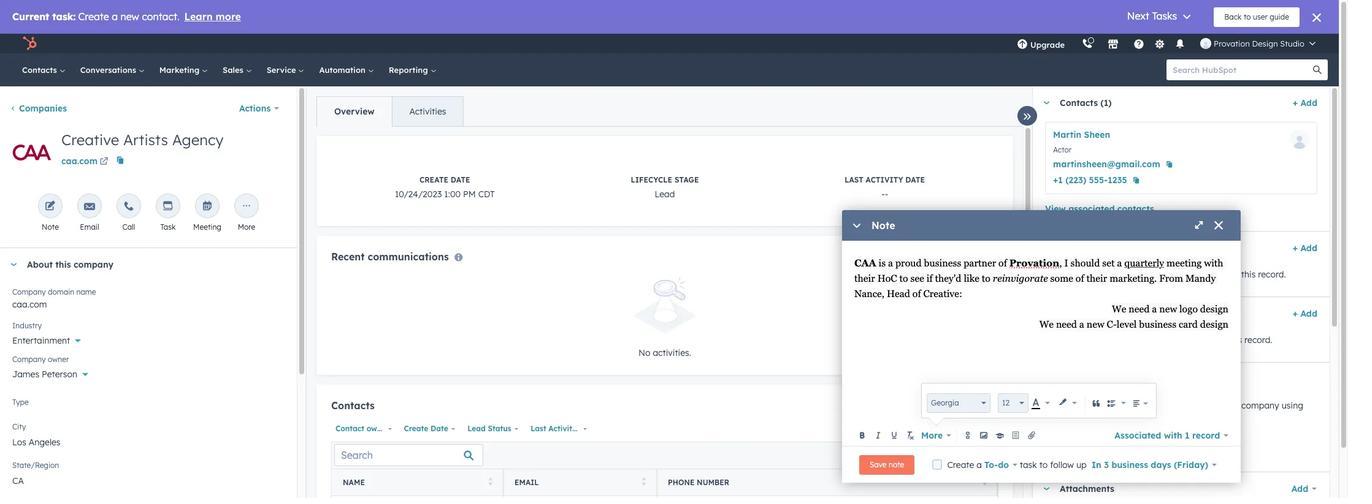 Task type: describe. For each thing, give the bounding box(es) containing it.
calling icon button
[[1077, 36, 1098, 52]]

collect and track payments associated with this company using hubspot payments.
[[1045, 401, 1304, 426]]

contacts (1)
[[1060, 98, 1112, 109]]

nance,
[[855, 288, 885, 300]]

sales
[[223, 65, 246, 75]]

payments inside set up payments link
[[1177, 443, 1211, 452]]

company inside collect and track payments associated with this company using hubspot payments.
[[1242, 401, 1280, 412]]

track for track the revenue opportunities associated with this record.
[[1045, 269, 1067, 280]]

upgrade image
[[1017, 39, 1028, 50]]

a right set at the bottom
[[1117, 258, 1122, 269]]

+ add for track the revenue opportunities associated with this record.
[[1293, 243, 1318, 254]]

press to sort. element for name
[[488, 478, 493, 489]]

about this company
[[27, 260, 114, 271]]

upgrade
[[1031, 40, 1065, 50]]

10/24/2023
[[395, 189, 442, 200]]

contact
[[336, 424, 364, 434]]

1 horizontal spatial note
[[872, 220, 895, 232]]

some of their marketing. from mandy nance, head of creative:
[[855, 273, 1219, 300]]

note image
[[45, 201, 56, 213]]

track the revenue opportunities associated with this record.
[[1045, 269, 1286, 280]]

domain
[[48, 288, 74, 297]]

with for opportunities
[[1222, 269, 1239, 280]]

company for company domain name caa.com
[[12, 288, 46, 297]]

(1)
[[1101, 98, 1112, 109]]

create a
[[948, 460, 985, 471]]

studio
[[1281, 39, 1305, 48]]

settings image
[[1154, 39, 1165, 50]]

about
[[27, 260, 53, 271]]

press to sort. element for phone number
[[983, 478, 987, 489]]

stage
[[675, 175, 699, 185]]

set
[[1152, 443, 1164, 452]]

edit button
[[10, 131, 54, 179]]

marketplaces image
[[1108, 39, 1119, 50]]

expand dialog image
[[1195, 221, 1204, 231]]

martin sheen
[[1053, 129, 1111, 140]]

lead inside popup button
[[468, 424, 486, 434]]

caa
[[855, 258, 877, 269]]

1:00
[[444, 189, 461, 200]]

caret image for contacts (1)
[[1043, 102, 1050, 105]]

company inside dropdown button
[[74, 260, 114, 271]]

c-
[[1107, 319, 1117, 331]]

their for hoc
[[855, 273, 875, 285]]

no activities. alert
[[331, 278, 999, 361]]

add button
[[1284, 477, 1318, 499]]

1 vertical spatial email
[[515, 479, 539, 488]]

provation design studio button
[[1193, 34, 1323, 53]]

settings link
[[1152, 37, 1168, 50]]

logo
[[1180, 304, 1198, 315]]

more inside dropdown button
[[922, 430, 943, 441]]

add inside popup button
[[1292, 484, 1309, 495]]

track
[[1093, 401, 1114, 412]]

this inside dropdown button
[[55, 260, 71, 271]]

0 vertical spatial we
[[1112, 304, 1127, 315]]

1 + add from the top
[[1293, 98, 1318, 109]]

Search search field
[[334, 445, 483, 467]]

(friday)
[[1174, 460, 1209, 471]]

0 horizontal spatial provation
[[1010, 258, 1060, 269]]

search image
[[1314, 66, 1322, 74]]

email image
[[84, 201, 95, 213]]

status
[[488, 424, 512, 434]]

caret image for about this company
[[10, 264, 17, 267]]

close dialog image
[[1214, 221, 1224, 231]]

with inside 'meeting with their hoc to see if they'd like to'
[[1205, 258, 1224, 269]]

caa.com inside company domain name caa.com
[[12, 299, 47, 310]]

this for track the customer requests associated with this record.
[[1228, 335, 1243, 346]]

we need a new logo design we need a new c-level business card design
[[1040, 304, 1229, 331]]

menu containing provation design studio
[[1009, 34, 1325, 53]]

1235
[[1108, 175, 1128, 186]]

associated
[[1115, 430, 1162, 441]]

City text field
[[12, 430, 285, 455]]

0 horizontal spatial of
[[913, 288, 921, 300]]

associated for opportunities
[[1176, 269, 1220, 280]]

0 horizontal spatial new
[[1087, 319, 1105, 331]]

recent communications
[[331, 251, 449, 263]]

business inside in 3 business days (friday) popup button
[[1112, 460, 1149, 471]]

overview
[[334, 106, 375, 117]]

tickets (0) button
[[1033, 298, 1288, 331]]

associated for payments
[[1159, 401, 1203, 412]]

record. for track the revenue opportunities associated with this record.
[[1259, 269, 1286, 280]]

(0) for payments (0)
[[1105, 374, 1118, 385]]

reporting link
[[381, 53, 444, 87]]

marketing
[[159, 65, 202, 75]]

date inside last activity date --
[[906, 175, 925, 185]]

is
[[879, 258, 886, 269]]

contacts for contacts (1)
[[1060, 98, 1098, 109]]

phone number
[[668, 479, 730, 488]]

+1 (223) 555-1235
[[1053, 175, 1128, 186]]

state/region
[[12, 461, 59, 471]]

meeting
[[193, 223, 221, 232]]

industry
[[12, 321, 42, 331]]

last activity date button
[[527, 421, 597, 437]]

if
[[927, 273, 933, 285]]

last activity date --
[[845, 175, 925, 200]]

deals (0)
[[1060, 243, 1099, 254]]

phone
[[668, 479, 695, 488]]

pm
[[463, 189, 476, 200]]

payments inside collect and track payments associated with this company using hubspot payments.
[[1116, 401, 1157, 412]]

activities
[[410, 106, 446, 117]]

minimize dialog image
[[852, 221, 862, 231]]

a left c-
[[1080, 319, 1085, 331]]

3
[[1104, 460, 1109, 471]]

design
[[1253, 39, 1278, 48]]

tickets (0)
[[1060, 309, 1106, 320]]

associated for requests
[[1162, 335, 1206, 346]]

marketing.
[[1110, 273, 1157, 285]]

0 vertical spatial email
[[80, 223, 99, 232]]

they'd
[[935, 273, 962, 285]]

sheen
[[1084, 129, 1111, 140]]

service link
[[259, 53, 312, 87]]

this for collect and track payments associated with this company using hubspot payments.
[[1225, 401, 1239, 412]]

Search HubSpot search field
[[1167, 60, 1317, 80]]

overview link
[[317, 97, 392, 126]]

companies
[[19, 103, 67, 114]]

0 horizontal spatial more
[[238, 223, 255, 232]]

in 3 business days (friday) button
[[1092, 458, 1217, 473]]

entertainment
[[12, 336, 70, 347]]

add for track the revenue opportunities associated with this record.'s the + add button
[[1301, 243, 1318, 254]]

+ for track the customer requests associated with this record.
[[1293, 309, 1298, 320]]

0 vertical spatial caa.com
[[61, 156, 98, 167]]

revenue
[[1085, 269, 1117, 280]]

owner for company owner
[[48, 355, 69, 364]]

caa is a proud business partner of provation , i should set a quarterly
[[855, 258, 1165, 269]]

more image
[[241, 201, 252, 213]]

contacts link
[[15, 53, 73, 87]]

james
[[12, 369, 39, 380]]

associated down +1 (223) 555-1235 at top
[[1069, 204, 1115, 215]]

payments (0) button
[[1033, 363, 1313, 396]]

more button
[[919, 427, 954, 445]]

in 3 business days (friday)
[[1092, 460, 1209, 471]]

companies link
[[10, 103, 67, 114]]

with for requests
[[1209, 335, 1226, 346]]

1 horizontal spatial to
[[982, 273, 991, 285]]

help button
[[1129, 34, 1150, 53]]

and
[[1075, 401, 1091, 412]]

track for track the customer requests associated with this record.
[[1045, 335, 1067, 346]]

navigation containing overview
[[317, 96, 464, 127]]

lead status button
[[463, 421, 522, 437]]

1 + add button from the top
[[1293, 96, 1318, 110]]

lifecycle stage lead
[[631, 175, 699, 200]]

1 + from the top
[[1293, 98, 1298, 109]]

12
[[1003, 399, 1010, 408]]

mandy
[[1186, 273, 1216, 285]]

+ add button for track the revenue opportunities associated with this record.
[[1293, 241, 1318, 256]]

record
[[1193, 430, 1220, 441]]

their for marketing.
[[1087, 273, 1108, 285]]

meeting
[[1167, 258, 1202, 269]]

1 vertical spatial we
[[1040, 319, 1054, 331]]

date inside create date 10/24/2023 1:00 pm cdt
[[451, 175, 470, 185]]

activity for last activity date --
[[866, 175, 904, 185]]

task image
[[163, 201, 174, 213]]

add button
[[958, 400, 999, 416]]

add for third the + add button from the bottom of the page
[[1301, 98, 1318, 109]]

0 vertical spatial of
[[999, 258, 1007, 269]]

last for last activity date
[[531, 424, 546, 434]]

last for last activity date --
[[845, 175, 864, 185]]

date inside popup button
[[579, 424, 597, 434]]

business inside we need a new logo design we need a new c-level business card design
[[1140, 319, 1177, 331]]

1 vertical spatial of
[[1076, 273, 1085, 285]]

0 horizontal spatial note
[[42, 223, 59, 232]]

partner
[[964, 258, 997, 269]]

last activity date
[[531, 424, 597, 434]]

1 horizontal spatial up
[[1166, 443, 1174, 452]]

note
[[889, 460, 905, 470]]



Task type: vqa. For each thing, say whether or not it's contained in the screenshot.
QUARTERLY
yes



Task type: locate. For each thing, give the bounding box(es) containing it.
1 vertical spatial company
[[1242, 401, 1280, 412]]

1 design from the top
[[1201, 304, 1229, 315]]

company for company owner
[[12, 355, 46, 364]]

1 vertical spatial last
[[531, 424, 546, 434]]

of
[[999, 258, 1007, 269], [1076, 273, 1085, 285], [913, 288, 921, 300]]

associated down payments (0) 'dropdown button' on the right of the page
[[1159, 401, 1203, 412]]

create date button
[[400, 421, 458, 437]]

provation design studio
[[1214, 39, 1305, 48]]

1 vertical spatial up
[[1077, 460, 1087, 471]]

caret image inside attachments dropdown button
[[1043, 488, 1050, 491]]

date
[[451, 175, 470, 185], [906, 175, 925, 185], [431, 424, 448, 434], [579, 424, 597, 434]]

associated with 1 record button
[[1115, 427, 1229, 445]]

0 vertical spatial activity
[[866, 175, 904, 185]]

associated
[[1069, 204, 1115, 215], [1176, 269, 1220, 280], [1162, 335, 1206, 346], [1159, 401, 1203, 412]]

2 - from the left
[[885, 189, 889, 200]]

lead inside lifecycle stage lead
[[655, 189, 675, 200]]

1 - from the left
[[882, 189, 885, 200]]

card
[[1179, 319, 1198, 331]]

(0) left c-
[[1093, 309, 1106, 320]]

set
[[1103, 258, 1115, 269]]

georgia
[[931, 399, 959, 408]]

contacts (1) button
[[1033, 87, 1288, 120]]

with inside popup button
[[1164, 430, 1183, 441]]

0 horizontal spatial need
[[1056, 319, 1077, 331]]

0 horizontal spatial activity
[[549, 424, 577, 434]]

press to sort. element for email
[[641, 478, 646, 489]]

1 vertical spatial record.
[[1245, 335, 1273, 346]]

0 horizontal spatial their
[[855, 273, 875, 285]]

1 horizontal spatial owner
[[367, 424, 389, 434]]

0 vertical spatial contacts
[[22, 65, 59, 75]]

record.
[[1259, 269, 1286, 280], [1245, 335, 1273, 346]]

2 horizontal spatial press to sort. element
[[983, 478, 987, 489]]

2 horizontal spatial contacts
[[1060, 98, 1098, 109]]

1
[[1185, 430, 1190, 441]]

1 vertical spatial business
[[1140, 319, 1177, 331]]

0 vertical spatial create
[[420, 175, 449, 185]]

associated with 1 record
[[1115, 430, 1220, 441]]

service
[[267, 65, 298, 75]]

2 company from the top
[[12, 355, 46, 364]]

more down more image at the left of page
[[238, 223, 255, 232]]

+ add for track the customer requests associated with this record.
[[1293, 309, 1318, 320]]

1 horizontal spatial we
[[1112, 304, 1127, 315]]

1 their from the left
[[855, 273, 875, 285]]

lead left status
[[468, 424, 486, 434]]

payments down 1
[[1177, 443, 1211, 452]]

martinsheen@gmail.com
[[1053, 159, 1161, 170]]

press to sort. element left the phone
[[641, 478, 646, 489]]

press to sort. image for name
[[488, 478, 493, 487]]

activity for last activity date
[[549, 424, 577, 434]]

create for create date 10/24/2023 1:00 pm cdt
[[420, 175, 449, 185]]

3 press to sort. element from the left
[[983, 478, 987, 489]]

1 company from the top
[[12, 288, 46, 297]]

1 the from the top
[[1070, 269, 1082, 280]]

create inside "popup button"
[[404, 424, 428, 434]]

1 vertical spatial caret image
[[1043, 488, 1050, 491]]

3 + add from the top
[[1293, 309, 1318, 320]]

note right 'minimize dialog' icon
[[872, 220, 895, 232]]

a up "track the customer requests associated with this record."
[[1152, 304, 1157, 315]]

caret image inside payments (0) 'dropdown button'
[[1043, 378, 1050, 381]]

cdt
[[478, 189, 495, 200]]

with inside collect and track payments associated with this company using hubspot payments.
[[1206, 401, 1223, 412]]

this inside collect and track payments associated with this company using hubspot payments.
[[1225, 401, 1239, 412]]

(0) for deals (0)
[[1087, 243, 1099, 254]]

1 vertical spatial track
[[1045, 335, 1067, 346]]

up down associated with 1 record
[[1166, 443, 1174, 452]]

2 caret image from the top
[[1043, 378, 1050, 381]]

company up james
[[12, 355, 46, 364]]

1 horizontal spatial new
[[1160, 304, 1177, 315]]

agency
[[172, 131, 224, 149]]

caret image
[[10, 264, 17, 267], [1043, 488, 1050, 491]]

to right like
[[982, 273, 991, 285]]

(0) up should
[[1087, 243, 1099, 254]]

like
[[964, 273, 980, 285]]

with up 'record'
[[1206, 401, 1223, 412]]

group
[[1104, 395, 1130, 412]]

(0) for tickets (0)
[[1093, 309, 1106, 320]]

1 vertical spatial caret image
[[1043, 378, 1050, 381]]

0 horizontal spatial last
[[531, 424, 546, 434]]

new left c-
[[1087, 319, 1105, 331]]

name
[[76, 288, 96, 297]]

marketplaces button
[[1101, 34, 1127, 53]]

note down note icon
[[42, 223, 59, 232]]

meeting image
[[202, 201, 213, 213]]

we left tickets
[[1040, 319, 1054, 331]]

0 vertical spatial lead
[[655, 189, 675, 200]]

menu
[[1009, 34, 1325, 53]]

search button
[[1307, 60, 1328, 80]]

need up the "level"
[[1129, 304, 1150, 315]]

notifications image
[[1175, 39, 1186, 50]]

payments up 'associated'
[[1116, 401, 1157, 412]]

new left logo
[[1160, 304, 1177, 315]]

0 vertical spatial payments
[[1116, 401, 1157, 412]]

0 vertical spatial track
[[1045, 269, 1067, 280]]

should
[[1071, 258, 1100, 269]]

caret image for attachments
[[1043, 488, 1050, 491]]

0 vertical spatial more
[[238, 223, 255, 232]]

caa.com link
[[61, 152, 110, 170]]

0 vertical spatial (0)
[[1087, 243, 1099, 254]]

activities link
[[392, 97, 464, 126]]

caa.com down "creative"
[[61, 156, 98, 167]]

1 vertical spatial need
[[1056, 319, 1077, 331]]

link opens in a new window image
[[100, 155, 108, 170], [100, 158, 108, 167]]

business up they'd
[[924, 258, 962, 269]]

(0) up track
[[1105, 374, 1118, 385]]

1 vertical spatial (0)
[[1093, 309, 1106, 320]]

owner up peterson
[[48, 355, 69, 364]]

(0) inside 'tickets (0)' dropdown button
[[1093, 309, 1106, 320]]

3 press to sort. image from the left
[[983, 478, 987, 487]]

2 the from the top
[[1070, 335, 1082, 346]]

up left the in
[[1077, 460, 1087, 471]]

hubspot image
[[22, 36, 37, 51]]

save note button
[[860, 456, 915, 475]]

company down about
[[12, 288, 46, 297]]

their down caa
[[855, 273, 875, 285]]

0 vertical spatial need
[[1129, 304, 1150, 315]]

1 press to sort. image from the left
[[488, 478, 493, 487]]

3 + from the top
[[1293, 309, 1298, 320]]

1 vertical spatial design
[[1201, 319, 1229, 331]]

owner right contact
[[367, 424, 389, 434]]

1 horizontal spatial need
[[1129, 304, 1150, 315]]

martinsheen@gmail.com link
[[1053, 157, 1161, 172]]

task
[[160, 223, 176, 232]]

about this company button
[[0, 248, 285, 282]]

2 track from the top
[[1045, 335, 1067, 346]]

press to sort. element down to-
[[983, 478, 987, 489]]

caret image left the contacts (1) at the top right of page
[[1043, 102, 1050, 105]]

0 horizontal spatial to
[[900, 273, 908, 285]]

caret image down task to follow up
[[1043, 488, 1050, 491]]

caa.com
[[61, 156, 98, 167], [12, 299, 47, 310]]

actor
[[1053, 145, 1072, 155]]

last right status
[[531, 424, 546, 434]]

2 + add from the top
[[1293, 243, 1318, 254]]

view associated contacts
[[1045, 204, 1155, 215]]

0 horizontal spatial caret image
[[10, 264, 17, 267]]

0 vertical spatial company
[[74, 260, 114, 271]]

0 horizontal spatial company
[[74, 260, 114, 271]]

2 their from the left
[[1087, 273, 1108, 285]]

provation inside popup button
[[1214, 39, 1250, 48]]

the down tickets
[[1070, 335, 1082, 346]]

associated up logo
[[1176, 269, 1220, 280]]

0 horizontal spatial up
[[1077, 460, 1087, 471]]

in
[[1092, 460, 1102, 471]]

1 press to sort. element from the left
[[488, 478, 493, 489]]

add for the + add button related to track the customer requests associated with this record.
[[1301, 309, 1318, 320]]

owner
[[48, 355, 69, 364], [367, 424, 389, 434]]

contacts for contacts link
[[22, 65, 59, 75]]

create left to-
[[948, 460, 974, 471]]

2 press to sort. element from the left
[[641, 478, 646, 489]]

their down set at the bottom
[[1087, 273, 1108, 285]]

2 vertical spatial of
[[913, 288, 921, 300]]

1 vertical spatial activity
[[549, 424, 577, 434]]

new
[[1160, 304, 1177, 315], [1087, 319, 1105, 331]]

0 vertical spatial +
[[1293, 98, 1298, 109]]

2 vertical spatial business
[[1112, 460, 1149, 471]]

2 horizontal spatial press to sort. image
[[983, 478, 987, 487]]

owner inside "popup button"
[[367, 424, 389, 434]]

a left to-
[[977, 460, 982, 471]]

0 horizontal spatial we
[[1040, 319, 1054, 331]]

1 horizontal spatial more
[[922, 430, 943, 441]]

business right 3
[[1112, 460, 1149, 471]]

more
[[238, 223, 255, 232], [922, 430, 943, 441]]

1 vertical spatial provation
[[1010, 258, 1060, 269]]

-
[[882, 189, 885, 200], [885, 189, 889, 200]]

to left see at bottom right
[[900, 273, 908, 285]]

0 vertical spatial up
[[1166, 443, 1174, 452]]

1 caret image from the top
[[1043, 102, 1050, 105]]

business up "track the customer requests associated with this record."
[[1140, 319, 1177, 331]]

marketing link
[[152, 53, 215, 87]]

2 + add button from the top
[[1293, 241, 1318, 256]]

navigation
[[317, 96, 464, 127]]

lifecycle
[[631, 175, 673, 185]]

create up 10/24/2023
[[420, 175, 449, 185]]

1 vertical spatial create
[[404, 424, 428, 434]]

create up search search box in the bottom of the page
[[404, 424, 428, 434]]

1 vertical spatial + add
[[1293, 243, 1318, 254]]

1 horizontal spatial of
[[999, 258, 1007, 269]]

with right mandy
[[1222, 269, 1239, 280]]

press to sort. image left the phone
[[641, 478, 646, 487]]

design right card
[[1201, 319, 1229, 331]]

State/Region text field
[[12, 469, 285, 493]]

press to sort. element down 'lead status' popup button
[[488, 478, 493, 489]]

activities.
[[653, 348, 691, 359]]

need left c-
[[1056, 319, 1077, 331]]

1 vertical spatial +
[[1293, 243, 1298, 254]]

to-
[[985, 460, 998, 471]]

contacts up contact
[[331, 400, 375, 412]]

conversations
[[80, 65, 139, 75]]

task to follow up
[[1018, 460, 1089, 471]]

1 vertical spatial lead
[[468, 424, 486, 434]]

we up c-
[[1112, 304, 1127, 315]]

contacts
[[1118, 204, 1155, 215]]

2 vertical spatial create
[[948, 460, 974, 471]]

1 horizontal spatial their
[[1087, 273, 1108, 285]]

2 press to sort. image from the left
[[641, 478, 646, 487]]

1 vertical spatial caa.com
[[12, 299, 47, 310]]

head
[[887, 288, 910, 300]]

2 vertical spatial contacts
[[331, 400, 375, 412]]

owner for contact owner
[[367, 424, 389, 434]]

0 vertical spatial owner
[[48, 355, 69, 364]]

menu item
[[1074, 34, 1076, 53]]

activity inside last activity date --
[[866, 175, 904, 185]]

a
[[888, 258, 893, 269], [1117, 258, 1122, 269], [1152, 304, 1157, 315], [1080, 319, 1085, 331], [977, 460, 982, 471]]

1 horizontal spatial contacts
[[331, 400, 375, 412]]

tickets
[[1060, 309, 1091, 320]]

company
[[12, 288, 46, 297], [12, 355, 46, 364]]

1 link opens in a new window image from the top
[[100, 155, 108, 170]]

date inside "popup button"
[[431, 424, 448, 434]]

with left 1
[[1164, 430, 1183, 441]]

of down see at bottom right
[[913, 288, 921, 300]]

press to sort. image for email
[[641, 478, 646, 487]]

view
[[1045, 204, 1066, 215]]

last inside last activity date --
[[845, 175, 864, 185]]

create for create a
[[948, 460, 974, 471]]

1 horizontal spatial press to sort. image
[[641, 478, 646, 487]]

with for payments
[[1206, 401, 1223, 412]]

+1 (223) 555-1235 button
[[1053, 173, 1128, 188]]

3 + add button from the top
[[1293, 307, 1318, 321]]

last inside popup button
[[531, 424, 546, 434]]

caret image inside contacts (1) dropdown button
[[1043, 102, 1050, 105]]

create for create date
[[404, 424, 428, 434]]

track
[[1045, 269, 1067, 280], [1045, 335, 1067, 346]]

0 horizontal spatial lead
[[468, 424, 486, 434]]

+ add button for track the customer requests associated with this record.
[[1293, 307, 1318, 321]]

creative artists agency
[[61, 131, 224, 149]]

provation right james peterson icon
[[1214, 39, 1250, 48]]

create inside create date 10/24/2023 1:00 pm cdt
[[420, 175, 449, 185]]

+ add button
[[1293, 96, 1318, 110], [1293, 241, 1318, 256], [1293, 307, 1318, 321]]

0 vertical spatial the
[[1070, 269, 1082, 280]]

caret image left about
[[10, 264, 17, 267]]

to right task
[[1040, 460, 1048, 471]]

need
[[1129, 304, 1150, 315], [1056, 319, 1077, 331]]

creative
[[61, 131, 119, 149]]

press to sort. image
[[488, 478, 493, 487], [641, 478, 646, 487], [983, 478, 987, 487]]

more down georgia
[[922, 430, 943, 441]]

caret image for payments (0)
[[1043, 378, 1050, 381]]

contacts inside dropdown button
[[1060, 98, 1098, 109]]

company inside company domain name caa.com
[[12, 288, 46, 297]]

peterson
[[42, 369, 77, 380]]

+1
[[1053, 175, 1063, 186]]

0 vertical spatial + add button
[[1293, 96, 1318, 110]]

hubspot link
[[15, 36, 46, 51]]

1 vertical spatial contacts
[[1060, 98, 1098, 109]]

automation link
[[312, 53, 381, 87]]

james peterson image
[[1201, 38, 1212, 49]]

associated down card
[[1162, 335, 1206, 346]]

the for revenue
[[1070, 269, 1082, 280]]

0 vertical spatial record.
[[1259, 269, 1286, 280]]

attachments
[[1060, 484, 1115, 495]]

of down should
[[1076, 273, 1085, 285]]

with
[[1205, 258, 1224, 269], [1222, 269, 1239, 280], [1209, 335, 1226, 346], [1206, 401, 1223, 412], [1164, 430, 1183, 441]]

reporting
[[389, 65, 430, 75]]

0 vertical spatial company
[[12, 288, 46, 297]]

(0) inside payments (0) 'dropdown button'
[[1105, 374, 1118, 385]]

1 vertical spatial more
[[922, 430, 943, 441]]

caa.com up industry
[[12, 299, 47, 310]]

associated inside collect and track payments associated with this company using hubspot payments.
[[1159, 401, 1203, 412]]

1 track from the top
[[1045, 269, 1067, 280]]

0 vertical spatial + add
[[1293, 98, 1318, 109]]

provation
[[1214, 39, 1250, 48], [1010, 258, 1060, 269]]

2 link opens in a new window image from the top
[[100, 158, 108, 167]]

follow
[[1051, 460, 1074, 471]]

to
[[900, 273, 908, 285], [982, 273, 991, 285], [1040, 460, 1048, 471]]

the for customer
[[1070, 335, 1082, 346]]

with up mandy
[[1205, 258, 1224, 269]]

+ for track the revenue opportunities associated with this record.
[[1293, 243, 1298, 254]]

1 horizontal spatial caa.com
[[61, 156, 98, 167]]

2 vertical spatial (0)
[[1105, 374, 1118, 385]]

press to sort. element
[[488, 478, 493, 489], [641, 478, 646, 489], [983, 478, 987, 489]]

0 vertical spatial new
[[1160, 304, 1177, 315]]

provation up reinvigorate
[[1010, 258, 1060, 269]]

1 horizontal spatial last
[[845, 175, 864, 185]]

see
[[911, 273, 925, 285]]

save
[[870, 460, 887, 470]]

this for track the revenue opportunities associated with this record.
[[1242, 269, 1256, 280]]

contacts down 'hubspot' link
[[22, 65, 59, 75]]

1 horizontal spatial provation
[[1214, 39, 1250, 48]]

2 horizontal spatial to
[[1040, 460, 1048, 471]]

0 vertical spatial caret image
[[10, 264, 17, 267]]

caret image up collect
[[1043, 378, 1050, 381]]

0 vertical spatial business
[[924, 258, 962, 269]]

0 horizontal spatial email
[[80, 223, 99, 232]]

lead down lifecycle
[[655, 189, 675, 200]]

a right is
[[888, 258, 893, 269]]

hoc
[[878, 273, 897, 285]]

0 horizontal spatial press to sort. image
[[488, 478, 493, 487]]

0 horizontal spatial payments
[[1116, 401, 1157, 412]]

the right i
[[1070, 269, 1082, 280]]

0 vertical spatial last
[[845, 175, 864, 185]]

company owner
[[12, 355, 69, 364]]

(0) inside deals (0) dropdown button
[[1087, 243, 1099, 254]]

their inside 'meeting with their hoc to see if they'd like to'
[[855, 273, 875, 285]]

deals (0) button
[[1033, 232, 1288, 265]]

up
[[1166, 443, 1174, 452], [1077, 460, 1087, 471]]

actions button
[[231, 96, 287, 121]]

create date 10/24/2023 1:00 pm cdt
[[395, 175, 495, 200]]

contacts left (1)
[[1060, 98, 1098, 109]]

press to sort. image down to-
[[983, 478, 987, 487]]

0 vertical spatial design
[[1201, 304, 1229, 315]]

1 horizontal spatial caret image
[[1043, 488, 1050, 491]]

2 design from the top
[[1201, 319, 1229, 331]]

2 horizontal spatial of
[[1076, 273, 1085, 285]]

caret image inside about this company dropdown button
[[10, 264, 17, 267]]

1 vertical spatial + add button
[[1293, 241, 1318, 256]]

1 vertical spatial new
[[1087, 319, 1105, 331]]

of right partner
[[999, 258, 1007, 269]]

no
[[639, 348, 651, 359]]

2 vertical spatial +
[[1293, 309, 1298, 320]]

their inside some of their marketing. from mandy nance, head of creative:
[[1087, 273, 1108, 285]]

company left using
[[1242, 401, 1280, 412]]

design right logo
[[1201, 304, 1229, 315]]

contact owner button
[[331, 421, 395, 437]]

0 horizontal spatial owner
[[48, 355, 69, 364]]

caret image
[[1043, 102, 1050, 105], [1043, 378, 1050, 381]]

company up name
[[74, 260, 114, 271]]

with up payments (0) 'dropdown button' on the right of the page
[[1209, 335, 1226, 346]]

help image
[[1134, 39, 1145, 50]]

0 horizontal spatial caa.com
[[12, 299, 47, 310]]

0 horizontal spatial contacts
[[22, 65, 59, 75]]

0 vertical spatial caret image
[[1043, 102, 1050, 105]]

level
[[1117, 319, 1137, 331]]

add
[[1301, 98, 1318, 109], [1301, 243, 1318, 254], [1301, 309, 1318, 320], [977, 403, 991, 413], [1292, 484, 1309, 495]]

last up 'minimize dialog' icon
[[845, 175, 864, 185]]

1 horizontal spatial payments
[[1177, 443, 1211, 452]]

activity inside popup button
[[549, 424, 577, 434]]

press to sort. image down 'lead status' popup button
[[488, 478, 493, 487]]

press to sort. image for phone number
[[983, 478, 987, 487]]

1 vertical spatial owner
[[367, 424, 389, 434]]

calling icon image
[[1082, 39, 1093, 50]]

call image
[[123, 201, 134, 213]]

record. for track the customer requests associated with this record.
[[1245, 335, 1273, 346]]

set up payments
[[1152, 443, 1211, 452]]

1 horizontal spatial company
[[1242, 401, 1280, 412]]

1 vertical spatial company
[[12, 355, 46, 364]]

2 + from the top
[[1293, 243, 1298, 254]]



